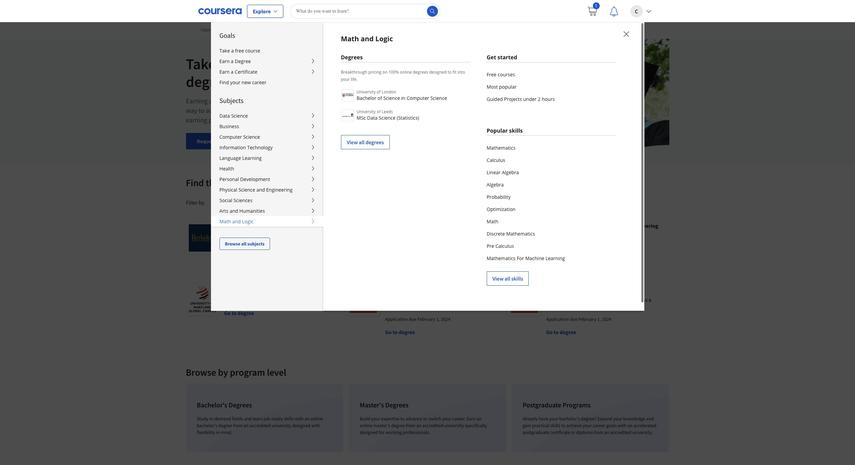 Task type: describe. For each thing, give the bounding box(es) containing it.
or inside earning a bachelor's or master's online from an accredited university can be a flexible way to acquire an important credential while boosting your knowledge, skills, and earning potential.
[[244, 97, 250, 105]]

1 & from the left
[[488, 297, 491, 303]]

a for certificate
[[231, 69, 234, 75]]

build your expertise to advance or switch your career. earn an online master's degree from an accredited university specifically designed for working professionals.
[[360, 416, 487, 436]]

c button
[[625, 0, 657, 22]]

c
[[635, 8, 638, 15]]

2023) for first university of illinois at urbana-champaign image from the left
[[414, 304, 425, 310]]

view all skills link
[[487, 272, 529, 286]]

home link
[[198, 22, 217, 38]]

university of london bachelor of science in computer science
[[357, 89, 447, 101]]

engineering inside the physical science and engineering "dropdown button"
[[266, 187, 293, 193]]

online inside the take charge of your career with an online degree
[[408, 55, 448, 73]]

a for degree
[[231, 58, 234, 65]]

demand
[[215, 416, 231, 422]]

learn
[[253, 416, 263, 422]]

optimization link
[[487, 203, 616, 216]]

most popular
[[487, 84, 517, 90]]

expertise
[[381, 416, 399, 422]]

degrees for bachelor's degrees
[[229, 401, 252, 410]]

online inside 'build your expertise to advance or switch your career. earn an online master's degree from an accredited university specifically designed for working professionals.'
[[360, 423, 372, 429]]

with inside the take charge of your career with an online degree
[[357, 55, 386, 73]]

skills inside study in-demand fields and learn job-ready skills with an online bachelor's degree from an accredited university designed with flexibility in mind.
[[284, 416, 294, 422]]

bachelor's inside study in-demand fields and learn job-ready skills with an online bachelor's degree from an accredited university designed with flexibility in mind.
[[197, 423, 217, 429]]

accelerated
[[633, 423, 656, 429]]

math inside popup button
[[219, 218, 231, 225]]

2024 for first university of illinois at urbana-champaign image from the left
[[441, 316, 450, 323]]

view all degrees link
[[341, 135, 390, 150]]

popular
[[499, 84, 517, 90]]

find the right degree for you
[[186, 177, 301, 189]]

find for find your new career
[[219, 79, 229, 86]]

2 universities from the left
[[581, 297, 604, 303]]

science inside popup button
[[243, 134, 260, 140]]

2 world from the left
[[546, 304, 558, 310]]

university for msc
[[357, 109, 376, 115]]

information technology button
[[211, 142, 323, 153]]

0 horizontal spatial february
[[256, 236, 274, 242]]

already have your bachelor's degree? expand your knowledge and gain practical skills to achieve your career goals with an accelerated postgraduate certificate or diploma from an accredited university.
[[523, 416, 656, 436]]

from inside already have your bachelor's degree? expand your knowledge and gain practical skills to achieve your career goals with an accelerated postgraduate certificate or diploma from an accredited university.
[[594, 430, 603, 436]]

find for find the right degree for you
[[186, 177, 204, 189]]

1 vertical spatial calculus
[[495, 243, 514, 250]]

credential
[[266, 106, 295, 115]]

and inside the physical science and engineering "dropdown button"
[[256, 187, 265, 193]]

find your new career
[[219, 79, 266, 86]]

1 u.s. from the left
[[457, 297, 464, 303]]

health
[[219, 166, 234, 172]]

msc
[[357, 115, 366, 121]]

1 vertical spatial bachelor
[[224, 284, 245, 291]]

by for browse
[[218, 367, 228, 379]]

can
[[379, 97, 389, 105]]

goals
[[606, 423, 617, 429]]

1 horizontal spatial application
[[385, 316, 408, 323]]

study inside study in-demand fields and learn job-ready skills with an online bachelor's degree from an accredited university designed with flexibility in mind.
[[197, 416, 208, 422]]

2 university of illinois at urbana-champaign image from the left
[[508, 283, 541, 316]]

be
[[391, 97, 398, 105]]

2 report, from the left
[[559, 304, 574, 310]]

career inside the take charge of your career with an online degree
[[313, 55, 354, 73]]

from inside 'build your expertise to advance or switch your career. earn an online master's degree from an accredited university specifically designed for working professionals.'
[[406, 423, 415, 429]]

1 #12 in top public universities in the u.s. (u.s. news & world report, 2023) from the left
[[385, 297, 491, 310]]

certificate
[[550, 430, 570, 436]]

master for master of advanced study in engineering
[[224, 223, 240, 229]]

for
[[517, 255, 524, 262]]

skills inside list
[[511, 275, 523, 282]]

new
[[242, 79, 251, 86]]

my learning
[[231, 27, 258, 33]]

diploma
[[576, 430, 593, 436]]

2 #12 in top public universities in the u.s. (u.s. news & world report, 2023) from the left
[[546, 297, 652, 310]]

machine
[[525, 255, 544, 262]]

math link
[[487, 216, 616, 228]]

degree inside study in-demand fields and learn job-ready skills with an online bachelor's degree from an accredited university designed with flexibility in mind.
[[218, 423, 232, 429]]

london
[[382, 89, 396, 95]]

1
[[595, 2, 598, 9]]

skills,
[[387, 106, 403, 115]]

of for university of london bachelor of science in computer science
[[377, 89, 381, 95]]

charge
[[219, 55, 262, 73]]

public for first university of illinois at urbana-champaign image from the left
[[406, 297, 419, 303]]

from inside study in-demand fields and learn job-ready skills with an online bachelor's degree from an accredited university designed with flexibility in mind.
[[233, 423, 243, 429]]

postgraduate
[[523, 430, 549, 436]]

physical science and engineering button
[[211, 185, 323, 195]]

and inside arts and humanities dropdown button
[[230, 208, 238, 214]]

university for bachelor's degrees
[[272, 423, 291, 429]]

math and logic button
[[211, 216, 323, 227]]

technology inside dropdown button
[[247, 144, 273, 151]]

2 u.s. from the left
[[618, 297, 626, 303]]

(u.s. for 2nd university of illinois at urbana-champaign image from the left
[[627, 297, 636, 303]]

science inside dropdown button
[[231, 113, 248, 119]]

your inside the take charge of your career with an online degree
[[281, 55, 310, 73]]

university.
[[632, 430, 653, 436]]

knowledge
[[623, 416, 645, 422]]

probability
[[487, 194, 511, 200]]

personal
[[219, 176, 239, 183]]

data science
[[219, 113, 248, 119]]

your up goals
[[613, 416, 622, 422]]

public for 2nd university of illinois at urbana-champaign image from the left
[[567, 297, 580, 303]]

build
[[360, 416, 370, 422]]

logic inside menu item
[[375, 34, 393, 43]]

earning
[[186, 97, 208, 105]]

algebra link
[[487, 179, 616, 191]]

arts and humanities button
[[211, 206, 323, 216]]

2 news from the left
[[637, 297, 648, 303]]

earn a degree
[[219, 58, 251, 65]]

1 vertical spatial technology
[[311, 284, 338, 291]]

math inside view all skills list
[[487, 218, 498, 225]]

browse by program level
[[186, 367, 286, 379]]

0 vertical spatial for
[[273, 177, 284, 189]]

0 horizontal spatial 2024
[[280, 236, 289, 242]]

and inside math and logic popup button
[[232, 218, 241, 225]]

and inside math and logic menu item
[[361, 34, 374, 43]]

discrete
[[487, 231, 505, 237]]

university inside earning a bachelor's or master's online from an accredited university can be a flexible way to acquire an important credential while boosting your knowledge, skills, and earning potential.
[[350, 97, 378, 105]]

1 world from the left
[[385, 304, 397, 310]]

to inside "breakthrough pricing on 100% online degrees designed to fit into your life."
[[448, 69, 452, 75]]

accredited inside already have your bachelor's degree? expand your knowledge and gain practical skills to achieve your career goals with an accelerated postgraduate certificate or diploma from an accredited university.
[[610, 430, 631, 436]]

an inside the take charge of your career with an online degree
[[389, 55, 405, 73]]

#12 for first university of illinois at urbana-champaign image from the left
[[385, 297, 392, 303]]

to inside earning a bachelor's or master's online from an accredited university can be a flexible way to acquire an important credential while boosting your knowledge, skills, and earning potential.
[[199, 106, 204, 115]]

under
[[523, 96, 537, 102]]

most popular link
[[487, 81, 616, 93]]

2024 for 2nd university of illinois at urbana-champaign image from the left
[[602, 316, 611, 323]]

degree inside 'build your expertise to advance or switch your career. earn an online master's degree from an accredited university specifically designed for working professionals.'
[[391, 423, 405, 429]]

home
[[201, 27, 214, 33]]

science up skills,
[[383, 95, 400, 101]]

knowledge,
[[353, 106, 386, 115]]

What do you want to learn? text field
[[290, 4, 440, 19]]

for inside 'build your expertise to advance or switch your career. earn an online master's degree from an accredited university specifically designed for working professionals.'
[[379, 430, 385, 436]]

browse for browse all subjects
[[225, 241, 240, 247]]

(u.s. for first university of illinois at urbana-champaign image from the left
[[465, 297, 475, 303]]

right
[[221, 177, 241, 189]]

math and logic inside menu item
[[341, 34, 393, 43]]

2
[[538, 96, 541, 102]]

in-
[[209, 416, 215, 422]]

with inside already have your bachelor's degree? expand your knowledge and gain practical skills to achieve your career goals with an accelerated postgraduate certificate or diploma from an accredited university.
[[618, 423, 627, 429]]

social sciences
[[219, 197, 252, 204]]

february for first university of illinois at urbana-champaign image from the left
[[417, 316, 435, 323]]

february for 2nd university of illinois at urbana-champaign image from the left
[[579, 316, 596, 323]]

1 report, from the left
[[398, 304, 413, 310]]

language
[[219, 155, 241, 161]]

boosting
[[313, 106, 338, 115]]

#12 for 2nd university of illinois at urbana-champaign image from the left
[[546, 297, 553, 303]]

you
[[286, 177, 301, 189]]

career inside "link"
[[252, 79, 266, 86]]

arts
[[219, 208, 228, 214]]

2 1, from the left
[[597, 316, 601, 323]]

linear algebra link
[[487, 167, 616, 179]]

get
[[487, 54, 496, 61]]

your right 'switch' at the bottom right
[[442, 416, 451, 422]]

degrees inside math and logic menu item
[[341, 54, 363, 61]]

all for skills
[[505, 275, 510, 282]]

mathematics inside "link"
[[506, 231, 535, 237]]

breakthrough pricing on 100% online degrees designed to fit into your life.
[[341, 69, 465, 82]]

switch
[[428, 416, 441, 422]]

have
[[539, 416, 548, 422]]

math and logic group
[[211, 22, 644, 443]]

science inside "dropdown button"
[[239, 187, 255, 193]]

data inside dropdown button
[[219, 113, 230, 119]]

accredited inside earning a bachelor's or master's online from an accredited university can be a flexible way to acquire an important credential while boosting your knowledge, skills, and earning potential.
[[319, 97, 349, 105]]

social
[[219, 197, 232, 204]]

master of engineering in computer engineering link
[[508, 222, 662, 256]]

my
[[231, 27, 238, 33]]

computer science
[[219, 134, 260, 140]]

skills inside already have your bachelor's degree? expand your knowledge and gain practical skills to achieve your career goals with an accelerated postgraduate certificate or diploma from an accredited university.
[[550, 423, 560, 429]]

pre calculus
[[487, 243, 514, 250]]

humanities
[[239, 208, 265, 214]]

physical
[[219, 187, 237, 193]]

2 horizontal spatial due
[[570, 316, 578, 323]]

university of london logo image
[[342, 89, 354, 102]]

coursera image
[[198, 6, 242, 17]]

by for filter
[[199, 199, 204, 206]]

management
[[594, 284, 625, 291]]

information technology
[[219, 144, 273, 151]]

designed inside 'build your expertise to advance or switch your career. earn an online master's degree from an accredited university specifically designed for working professionals.'
[[360, 430, 378, 436]]

2 horizontal spatial application
[[546, 316, 569, 323]]

business button
[[211, 121, 323, 132]]

career inside already have your bachelor's degree? expand your knowledge and gain practical skills to achieve your career goals with an accelerated postgraduate certificate or diploma from an accredited university.
[[593, 423, 605, 429]]

master of advanced study in engineering
[[224, 223, 321, 229]]

level
[[267, 367, 286, 379]]

master of science in management (imsm)
[[546, 284, 643, 291]]



Task type: locate. For each thing, give the bounding box(es) containing it.
started
[[498, 54, 517, 61]]

career.
[[452, 416, 466, 422]]

university of maryland global campus image
[[186, 283, 219, 316]]

get started
[[487, 54, 517, 61]]

view down pre calculus
[[493, 275, 504, 282]]

explore menu element
[[211, 23, 323, 250]]

0 vertical spatial bachelor's
[[214, 97, 243, 105]]

0 vertical spatial earn
[[219, 58, 230, 65]]

science up information technology at left
[[243, 134, 260, 140]]

learning down information technology at left
[[242, 155, 262, 161]]

earn a certificate
[[219, 69, 257, 75]]

1 vertical spatial by
[[218, 367, 228, 379]]

and down 'arts and humanities'
[[232, 218, 241, 225]]

university of illinois at urbana-champaign image
[[347, 283, 380, 316], [508, 283, 541, 316]]

university down 'ready'
[[272, 423, 291, 429]]

bachelor's degrees
[[197, 401, 252, 410]]

or inside 'build your expertise to advance or switch your career. earn an online master's degree from an accredited university specifically designed for working professionals.'
[[423, 416, 427, 422]]

of for university of leeds msc data science (statistics)
[[377, 109, 381, 115]]

online inside "breakthrough pricing on 100% online degrees designed to fit into your life."
[[400, 69, 412, 75]]

1 application due february 1, 2024 from the left
[[385, 316, 450, 323]]

study up 8,
[[271, 223, 285, 229]]

1 horizontal spatial find
[[219, 79, 229, 86]]

0 vertical spatial university
[[357, 89, 376, 95]]

from right diploma
[[594, 430, 603, 436]]

view down msc
[[347, 139, 358, 146]]

1 vertical spatial master's
[[373, 423, 390, 429]]

all for degrees
[[359, 139, 365, 146]]

degrees down msc
[[366, 139, 384, 146]]

1 top from the left
[[398, 297, 405, 303]]

science
[[383, 95, 400, 101], [430, 95, 447, 101], [231, 113, 248, 119], [379, 115, 396, 121], [243, 134, 260, 140], [239, 187, 255, 193], [252, 284, 270, 291], [569, 284, 587, 291]]

list
[[487, 69, 616, 105], [183, 382, 672, 455]]

data up business
[[219, 113, 230, 119]]

university down career.
[[444, 423, 464, 429]]

accredited inside 'build your expertise to advance or switch your career. earn an online master's degree from an accredited university specifically designed for working professionals.'
[[422, 423, 443, 429]]

university for bachelor
[[357, 89, 376, 95]]

data right msc
[[367, 115, 378, 121]]

master's down expertise
[[373, 423, 390, 429]]

1 vertical spatial all
[[241, 241, 246, 247]]

1 horizontal spatial degrees
[[341, 54, 363, 61]]

guided projects under 2 hours link
[[487, 93, 616, 105]]

0 horizontal spatial technology
[[247, 144, 273, 151]]

university for master's degrees
[[444, 423, 464, 429]]

math up discrete
[[487, 218, 498, 225]]

your down university of london logo
[[339, 106, 352, 115]]

math down what do you want to learn? text box
[[341, 34, 359, 43]]

science down personal development
[[239, 187, 255, 193]]

a down earn a degree
[[231, 69, 234, 75]]

dartmouth college image
[[508, 222, 541, 255]]

0 horizontal spatial career
[[252, 79, 266, 86]]

potential.
[[209, 116, 236, 124]]

1 horizontal spatial news
[[637, 297, 648, 303]]

1 vertical spatial view
[[493, 275, 504, 282]]

1 (u.s. from the left
[[465, 297, 475, 303]]

degrees
[[413, 69, 428, 75], [366, 139, 384, 146]]

to inside already have your bachelor's degree? expand your knowledge and gain practical skills to achieve your career goals with an accelerated postgraduate certificate or diploma from an accredited university.
[[561, 423, 565, 429]]

from up while at top
[[296, 97, 309, 105]]

take for take charge of your career with an online degree
[[186, 55, 216, 73]]

linear algebra
[[487, 169, 519, 176]]

view all skills
[[493, 275, 523, 282]]

the for first university of illinois at urbana-champaign image from the left
[[449, 297, 456, 303]]

linear
[[487, 169, 501, 176]]

university up knowledge,
[[350, 97, 378, 105]]

by right 'filter'
[[199, 199, 204, 206]]

of for bachelor of science in cybersecurity technology
[[246, 284, 251, 291]]

take for take a free course
[[219, 47, 230, 54]]

1 vertical spatial learning
[[242, 155, 262, 161]]

0 horizontal spatial top
[[398, 297, 405, 303]]

1 horizontal spatial universities
[[581, 297, 604, 303]]

language learning button
[[211, 153, 323, 164]]

1 horizontal spatial world
[[546, 304, 558, 310]]

or left 'switch' at the bottom right
[[423, 416, 427, 422]]

skills down for
[[511, 275, 523, 282]]

0 vertical spatial logic
[[375, 34, 393, 43]]

life.
[[351, 76, 358, 82]]

or inside already have your bachelor's degree? expand your knowledge and gain practical skills to achieve your career goals with an accelerated postgraduate certificate or diploma from an accredited university.
[[571, 430, 575, 436]]

0 vertical spatial algebra
[[502, 169, 519, 176]]

1 horizontal spatial #12
[[546, 297, 553, 303]]

top for first university of illinois at urbana-champaign image from the left
[[398, 297, 405, 303]]

hours
[[542, 96, 555, 102]]

bachelor's up "flexibility"
[[197, 423, 217, 429]]

universities
[[420, 297, 443, 303], [581, 297, 604, 303]]

1 horizontal spatial for
[[379, 430, 385, 436]]

arts and humanities
[[219, 208, 265, 214]]

view for view all skills
[[493, 275, 504, 282]]

2 horizontal spatial computer
[[605, 223, 629, 229]]

2024
[[280, 236, 289, 242], [441, 316, 450, 323], [602, 316, 611, 323]]

language learning
[[219, 155, 262, 161]]

browse for browse by program level
[[186, 367, 216, 379]]

0 horizontal spatial report,
[[398, 304, 413, 310]]

earn inside 'dropdown button'
[[219, 69, 230, 75]]

a for bachelor's
[[209, 97, 212, 105]]

online inside earning a bachelor's or master's online from an accredited university can be a flexible way to acquire an important credential while boosting your knowledge, skills, and earning potential.
[[277, 97, 294, 105]]

logic down the "humanities"
[[242, 218, 253, 225]]

1 horizontal spatial application due february 1, 2024
[[546, 316, 611, 323]]

0 horizontal spatial 1,
[[436, 316, 440, 323]]

bachelor's inside already have your bachelor's degree? expand your knowledge and gain practical skills to achieve your career goals with an accelerated postgraduate certificate or diploma from an accredited university.
[[559, 416, 580, 422]]

calculus down the discrete mathematics
[[495, 243, 514, 250]]

math and logic down 'arts and humanities'
[[219, 218, 253, 225]]

a inside dropdown button
[[231, 58, 234, 65]]

university inside study in-demand fields and learn job-ready skills with an online bachelor's degree from an accredited university designed with flexibility in mind.
[[272, 423, 291, 429]]

fit
[[453, 69, 457, 75]]

1 horizontal spatial degrees
[[413, 69, 428, 75]]

0 horizontal spatial public
[[406, 297, 419, 303]]

skills right the popular
[[509, 127, 523, 134]]

my learning link
[[228, 22, 261, 38]]

mathematics for machine learning link
[[487, 253, 616, 265]]

technology down computer science popup button
[[247, 144, 273, 151]]

top for 2nd university of illinois at urbana-champaign image from the left
[[559, 297, 567, 303]]

master down optimization link on the right
[[546, 223, 563, 229]]

browse all subjects button
[[219, 238, 270, 250]]

into
[[458, 69, 465, 75]]

1 horizontal spatial university
[[350, 97, 378, 105]]

1 vertical spatial logic
[[242, 218, 253, 225]]

bachelor inside university of london bachelor of science in computer science
[[357, 95, 376, 101]]

request info
[[197, 138, 227, 145]]

0 vertical spatial study
[[271, 223, 285, 229]]

bachelor of science in cybersecurity technology
[[224, 284, 338, 291]]

health button
[[211, 164, 323, 174]]

report,
[[398, 304, 413, 310], [559, 304, 574, 310]]

probability link
[[487, 191, 616, 203]]

0 vertical spatial degrees
[[413, 69, 428, 75]]

1 horizontal spatial math
[[341, 34, 359, 43]]

0 vertical spatial calculus
[[487, 157, 505, 164]]

application due february 1, 2024 for 2nd university of illinois at urbana-champaign image from the left
[[546, 316, 611, 323]]

mathematics down popular skills on the top right of the page
[[487, 145, 516, 151]]

from inside earning a bachelor's or master's online from an accredited university can be a flexible way to acquire an important credential while boosting your knowledge, skills, and earning potential.
[[296, 97, 309, 105]]

and inside already have your bachelor's degree? expand your knowledge and gain practical skills to achieve your career goals with an accelerated postgraduate certificate or diploma from an accredited university.
[[646, 416, 654, 422]]

mathematics for mathematics
[[487, 145, 516, 151]]

1 vertical spatial mathematics
[[506, 231, 535, 237]]

earn up specifically
[[467, 416, 476, 422]]

list containing bachelor's degrees
[[183, 382, 672, 455]]

2 horizontal spatial university
[[444, 423, 464, 429]]

master for master of engineering in computer engineering
[[546, 223, 563, 229]]

2 horizontal spatial career
[[593, 423, 605, 429]]

list containing free courses
[[487, 69, 616, 105]]

explore button
[[247, 5, 283, 18]]

science right flexible
[[430, 95, 447, 101]]

and up accelerated
[[646, 416, 654, 422]]

from
[[296, 97, 309, 105], [233, 423, 243, 429], [406, 423, 415, 429], [594, 430, 603, 436]]

mathematics up pre calculus
[[506, 231, 535, 237]]

master down mathematics for machine learning link
[[546, 284, 562, 291]]

skills up certificate
[[550, 423, 560, 429]]

for left working at the bottom
[[379, 430, 385, 436]]

data inside university of leeds msc data science (statistics)
[[367, 115, 378, 121]]

and down development
[[256, 187, 265, 193]]

of for master of science in management (imsm)
[[563, 284, 568, 291]]

science inside university of leeds msc data science (statistics)
[[379, 115, 396, 121]]

0 horizontal spatial or
[[244, 97, 250, 105]]

0 horizontal spatial study
[[197, 416, 208, 422]]

or up important
[[244, 97, 250, 105]]

by left program on the bottom
[[218, 367, 228, 379]]

2 & from the left
[[649, 297, 652, 303]]

1 horizontal spatial view
[[493, 275, 504, 282]]

1 horizontal spatial study
[[271, 223, 285, 229]]

1 horizontal spatial 2024
[[441, 316, 450, 323]]

1 public from the left
[[406, 297, 419, 303]]

math and logic menu item
[[323, 22, 644, 443]]

1 horizontal spatial career
[[313, 55, 354, 73]]

find inside "link"
[[219, 79, 229, 86]]

accredited down 'switch' at the bottom right
[[422, 423, 443, 429]]

algebra down linear
[[487, 182, 504, 188]]

and right arts
[[230, 208, 238, 214]]

math down arts
[[219, 218, 231, 225]]

learning inside mathematics for machine learning link
[[546, 255, 565, 262]]

mathematics for mathematics for machine learning
[[487, 255, 516, 262]]

0 vertical spatial career
[[313, 55, 354, 73]]

postgraduate programs
[[523, 401, 591, 410]]

from down advance
[[406, 423, 415, 429]]

0 horizontal spatial view
[[347, 139, 358, 146]]

free courses
[[487, 71, 515, 78]]

earn for earn a degree
[[219, 58, 230, 65]]

1 vertical spatial find
[[186, 177, 204, 189]]

february
[[256, 236, 274, 242], [417, 316, 435, 323], [579, 316, 596, 323]]

0 vertical spatial designed
[[429, 69, 447, 75]]

learning inside language learning dropdown button
[[242, 155, 262, 161]]

university of leeds logo image
[[342, 109, 354, 122]]

all for subjects
[[241, 241, 246, 247]]

bachelor's
[[197, 401, 227, 410]]

university inside university of london bachelor of science in computer science
[[357, 89, 376, 95]]

1 vertical spatial earn
[[219, 69, 230, 75]]

or
[[244, 97, 250, 105], [423, 416, 427, 422], [571, 430, 575, 436]]

university inside university of leeds msc data science (statistics)
[[357, 109, 376, 115]]

1 2023) from the left
[[414, 304, 425, 310]]

free courses link
[[487, 69, 616, 81]]

career down expand
[[593, 423, 605, 429]]

pre calculus link
[[487, 240, 616, 253]]

2 vertical spatial designed
[[360, 430, 378, 436]]

science left cybersecurity
[[252, 284, 270, 291]]

2 vertical spatial learning
[[546, 255, 565, 262]]

info
[[217, 138, 227, 145]]

0 horizontal spatial degrees
[[366, 139, 384, 146]]

take inside explore menu element
[[219, 47, 230, 54]]

view for view all degrees
[[347, 139, 358, 146]]

go
[[224, 249, 231, 255], [224, 310, 231, 317], [385, 329, 392, 336], [546, 329, 553, 336]]

flexible
[[404, 97, 424, 105]]

1 horizontal spatial top
[[559, 297, 567, 303]]

view all skills list
[[487, 142, 616, 286]]

university inside 'build your expertise to advance or switch your career. earn an online master's degree from an accredited university specifically designed for working professionals.'
[[444, 423, 464, 429]]

algebra right linear
[[502, 169, 519, 176]]

accredited down goals
[[610, 430, 631, 436]]

0 horizontal spatial math
[[219, 218, 231, 225]]

1 vertical spatial list
[[183, 382, 672, 455]]

1 #12 from the left
[[385, 297, 392, 303]]

all down mathematics for machine learning
[[505, 275, 510, 282]]

1 horizontal spatial data
[[367, 115, 378, 121]]

due
[[248, 236, 255, 242], [409, 316, 416, 323], [570, 316, 578, 323]]

or down achieve
[[571, 430, 575, 436]]

of inside the take charge of your career with an online degree
[[265, 55, 278, 73]]

2 university from the top
[[357, 109, 376, 115]]

2 #12 from the left
[[546, 297, 553, 303]]

shopping cart: 1 item element
[[587, 2, 600, 17]]

1 vertical spatial math and logic
[[219, 218, 253, 225]]

None search field
[[290, 4, 440, 19]]

list for get started
[[487, 69, 616, 105]]

online inside study in-demand fields and learn job-ready skills with an online bachelor's degree from an accredited university designed with flexibility in mind.
[[311, 416, 323, 422]]

close image
[[622, 29, 630, 38], [622, 29, 630, 38], [622, 29, 630, 38], [622, 29, 630, 38], [622, 29, 630, 38], [622, 29, 630, 38], [622, 29, 630, 38]]

earn inside 'build your expertise to advance or switch your career. earn an online master's degree from an accredited university specifically designed for working professionals.'
[[467, 416, 476, 422]]

2 vertical spatial computer
[[605, 223, 629, 229]]

browse
[[225, 241, 240, 247], [186, 367, 216, 379]]

2 vertical spatial mathematics
[[487, 255, 516, 262]]

all down msc
[[359, 139, 365, 146]]

for left "you"
[[273, 177, 284, 189]]

university of california, berkeley image
[[186, 222, 219, 255]]

to
[[448, 69, 452, 75], [199, 106, 204, 115], [232, 249, 237, 255], [232, 310, 237, 317], [393, 329, 398, 336], [554, 329, 559, 336], [400, 416, 405, 422], [561, 423, 565, 429]]

math
[[341, 34, 359, 43], [219, 218, 231, 225], [487, 218, 498, 225]]

0 horizontal spatial (u.s.
[[465, 297, 475, 303]]

2 vertical spatial or
[[571, 430, 575, 436]]

earn inside 'earn a degree' dropdown button
[[219, 58, 230, 65]]

master's up data science dropdown button
[[252, 97, 275, 105]]

public
[[406, 297, 419, 303], [567, 297, 580, 303]]

2 horizontal spatial february
[[579, 316, 596, 323]]

learning for my learning
[[239, 27, 258, 33]]

earn up earn a certificate
[[219, 58, 230, 65]]

degrees inside "breakthrough pricing on 100% online degrees designed to fit into your life."
[[413, 69, 428, 75]]

a right be
[[399, 97, 402, 105]]

0 vertical spatial by
[[199, 199, 204, 206]]

master down arts
[[224, 223, 240, 229]]

0 horizontal spatial universities
[[420, 297, 443, 303]]

explore
[[253, 8, 271, 15]]

accredited inside study in-demand fields and learn job-ready skills with an online bachelor's degree from an accredited university designed with flexibility in mind.
[[250, 423, 271, 429]]

all inside browse all subjects button
[[241, 241, 246, 247]]

browse inside button
[[225, 241, 240, 247]]

of inside university of leeds msc data science (statistics)
[[377, 109, 381, 115]]

your down the degree? on the right
[[583, 423, 592, 429]]

degrees for master's degrees
[[385, 401, 409, 410]]

learning inside my learning link
[[239, 27, 258, 33]]

100%
[[389, 69, 399, 75]]

1 vertical spatial browse
[[186, 367, 216, 379]]

and left learn at left
[[244, 416, 252, 422]]

degrees up fields
[[229, 401, 252, 410]]

earn for earn a certificate
[[219, 69, 230, 75]]

calculus up linear
[[487, 157, 505, 164]]

2 2023) from the left
[[575, 304, 586, 310]]

master's
[[252, 97, 275, 105], [373, 423, 390, 429]]

1 horizontal spatial by
[[218, 367, 228, 379]]

your left life.
[[341, 76, 350, 82]]

mathematics
[[487, 145, 516, 151], [506, 231, 535, 237], [487, 255, 516, 262]]

of for master of engineering in computer engineering
[[564, 223, 568, 229]]

your right have
[[549, 416, 558, 422]]

course
[[245, 47, 260, 54]]

0 horizontal spatial the
[[206, 177, 219, 189]]

way
[[186, 106, 197, 115]]

in inside study in-demand fields and learn job-ready skills with an online bachelor's degree from an accredited university designed with flexibility in mind.
[[216, 430, 220, 436]]

master
[[224, 223, 240, 229], [546, 223, 563, 229], [546, 284, 562, 291]]

science left management
[[569, 284, 587, 291]]

technology
[[247, 144, 273, 151], [311, 284, 338, 291]]

science down can
[[379, 115, 396, 121]]

2 horizontal spatial degrees
[[385, 401, 409, 410]]

accredited up boosting
[[319, 97, 349, 105]]

of for master of advanced study in engineering
[[241, 223, 246, 229]]

1 news from the left
[[476, 297, 487, 303]]

0 vertical spatial or
[[244, 97, 250, 105]]

leeds
[[382, 109, 393, 115]]

list for browse by program level
[[183, 382, 672, 455]]

program
[[230, 367, 265, 379]]

in inside university of london bachelor of science in computer science
[[401, 95, 405, 101]]

personal development
[[219, 176, 270, 183]]

2 horizontal spatial math
[[487, 218, 498, 225]]

1 vertical spatial bachelor's
[[559, 416, 580, 422]]

0 horizontal spatial application
[[224, 236, 247, 242]]

logic inside popup button
[[242, 218, 253, 225]]

the for 2nd university of illinois at urbana-champaign image from the left
[[610, 297, 617, 303]]

skills right 'ready'
[[284, 416, 294, 422]]

your up find your new career "link" at the top
[[281, 55, 310, 73]]

1 horizontal spatial take
[[219, 47, 230, 54]]

acquire
[[206, 106, 227, 115]]

degrees up breakthrough
[[341, 54, 363, 61]]

2 vertical spatial all
[[505, 275, 510, 282]]

computer
[[407, 95, 429, 101], [219, 134, 242, 140], [605, 223, 629, 229]]

designed inside "breakthrough pricing on 100% online degrees designed to fit into your life."
[[429, 69, 447, 75]]

0 horizontal spatial data
[[219, 113, 230, 119]]

all inside view all skills link
[[505, 275, 510, 282]]

2 (u.s. from the left
[[627, 297, 636, 303]]

by
[[199, 199, 204, 206], [218, 367, 228, 379]]

bachelor's up acquire
[[214, 97, 243, 105]]

computer inside popup button
[[219, 134, 242, 140]]

bachelor's inside earning a bachelor's or master's online from an accredited university can be a flexible way to acquire an important credential while boosting your knowledge, skills, and earning potential.
[[214, 97, 243, 105]]

close image
[[622, 29, 630, 38], [622, 29, 630, 38], [622, 29, 630, 38], [622, 29, 630, 38], [622, 29, 630, 38], [622, 30, 631, 39]]

application due february 1, 2024 for first university of illinois at urbana-champaign image from the left
[[385, 316, 450, 323]]

from down fields
[[233, 423, 243, 429]]

university right university of leeds logo on the left of the page
[[357, 109, 376, 115]]

learning for language learning
[[242, 155, 262, 161]]

find down earn a certificate
[[219, 79, 229, 86]]

master's inside earning a bachelor's or master's online from an accredited university can be a flexible way to acquire an important credential while boosting your knowledge, skills, and earning potential.
[[252, 97, 275, 105]]

your inside "breakthrough pricing on 100% online degrees designed to fit into your life."
[[341, 76, 350, 82]]

0 vertical spatial list
[[487, 69, 616, 105]]

earn down earn a degree
[[219, 69, 230, 75]]

1 horizontal spatial the
[[449, 297, 456, 303]]

study
[[271, 223, 285, 229], [197, 416, 208, 422]]

science up business
[[231, 113, 248, 119]]

1 horizontal spatial browse
[[225, 241, 240, 247]]

2023) for 2nd university of illinois at urbana-champaign image from the left
[[575, 304, 586, 310]]

a up acquire
[[209, 97, 212, 105]]

bachelor's up achieve
[[559, 416, 580, 422]]

math and logic down what do you want to learn? text box
[[341, 34, 393, 43]]

1 university from the top
[[357, 89, 376, 95]]

math and logic inside popup button
[[219, 218, 253, 225]]

1 horizontal spatial math and logic
[[341, 34, 393, 43]]

1 vertical spatial study
[[197, 416, 208, 422]]

fields
[[232, 416, 243, 422]]

0 horizontal spatial take
[[186, 55, 216, 73]]

learning down pre calculus link
[[546, 255, 565, 262]]

personal development button
[[211, 174, 323, 185]]

free
[[487, 71, 497, 78]]

a inside 'dropdown button'
[[231, 69, 234, 75]]

master for master of science in management (imsm)
[[546, 284, 562, 291]]

degree inside the take charge of your career with an online degree
[[186, 72, 230, 91]]

computer inside university of london bachelor of science in computer science
[[407, 95, 429, 101]]

1 1, from the left
[[436, 316, 440, 323]]

algebra
[[502, 169, 519, 176], [487, 182, 504, 188]]

1 horizontal spatial bachelor
[[357, 95, 376, 101]]

degree?
[[581, 416, 597, 422]]

1 horizontal spatial all
[[359, 139, 365, 146]]

0 vertical spatial technology
[[247, 144, 273, 151]]

university down life.
[[357, 89, 376, 95]]

degrees inside list
[[366, 139, 384, 146]]

1 link
[[581, 0, 603, 22]]

view
[[347, 139, 358, 146], [493, 275, 504, 282]]

all inside 'view all degrees' link
[[359, 139, 365, 146]]

0 horizontal spatial due
[[248, 236, 255, 242]]

1 vertical spatial computer
[[219, 134, 242, 140]]

a for free
[[231, 47, 234, 54]]

0 horizontal spatial #12
[[385, 297, 392, 303]]

2 horizontal spatial designed
[[429, 69, 447, 75]]

8,
[[275, 236, 279, 242]]

and down flexible
[[404, 106, 415, 115]]

2 top from the left
[[559, 297, 567, 303]]

your inside "link"
[[230, 79, 240, 86]]

learning right my
[[239, 27, 258, 33]]

degrees right 100%
[[413, 69, 428, 75]]

find up filter by at left
[[186, 177, 204, 189]]

career right new
[[252, 79, 266, 86]]

expand
[[598, 416, 612, 422]]

take inside the take charge of your career with an online degree
[[186, 55, 216, 73]]

0 horizontal spatial designed
[[292, 423, 310, 429]]

and inside earning a bachelor's or master's online from an accredited university can be a flexible way to acquire an important credential while boosting your knowledge, skills, and earning potential.
[[404, 106, 415, 115]]

degrees up expertise
[[385, 401, 409, 410]]

your right build
[[371, 416, 380, 422]]

1 horizontal spatial 2023)
[[575, 304, 586, 310]]

1 university of illinois at urbana-champaign image from the left
[[347, 283, 380, 316]]

earning
[[186, 116, 207, 124]]

0 vertical spatial find
[[219, 79, 229, 86]]

mathematics down pre calculus
[[487, 255, 516, 262]]

0 vertical spatial master's
[[252, 97, 275, 105]]

cybersecurity
[[277, 284, 310, 291]]

master's inside 'build your expertise to advance or switch your career. earn an online master's degree from an accredited university specifically designed for working professionals.'
[[373, 423, 390, 429]]

goals
[[219, 31, 235, 40]]

a left 'degree'
[[231, 58, 234, 65]]

view all degrees list
[[341, 89, 470, 150]]

view all degrees
[[347, 139, 384, 146]]

a left "free"
[[231, 47, 234, 54]]

2 public from the left
[[567, 297, 580, 303]]

logic up on
[[375, 34, 393, 43]]

0 vertical spatial browse
[[225, 241, 240, 247]]

study left in-
[[197, 416, 208, 422]]

a
[[231, 47, 234, 54], [231, 58, 234, 65], [231, 69, 234, 75], [209, 97, 212, 105], [399, 97, 402, 105]]

and inside study in-demand fields and learn job-ready skills with an online bachelor's degree from an accredited university designed with flexibility in mind.
[[244, 416, 252, 422]]

designed inside study in-demand fields and learn job-ready skills with an online bachelor's degree from an accredited university designed with flexibility in mind.
[[292, 423, 310, 429]]

1 universities from the left
[[420, 297, 443, 303]]

computer science button
[[211, 132, 323, 142]]

popular
[[487, 127, 508, 134]]

0 horizontal spatial computer
[[219, 134, 242, 140]]

and down what do you want to learn? text box
[[361, 34, 374, 43]]

2 application due february 1, 2024 from the left
[[546, 316, 611, 323]]

your inside earning a bachelor's or master's online from an accredited university can be a flexible way to acquire an important credential while boosting your knowledge, skills, and earning potential.
[[339, 106, 352, 115]]

find your new career link
[[211, 77, 323, 88]]

breakthrough
[[341, 69, 367, 75]]

1 horizontal spatial due
[[409, 316, 416, 323]]

1 vertical spatial algebra
[[487, 182, 504, 188]]

0 horizontal spatial math and logic
[[219, 218, 253, 225]]

technology right cybersecurity
[[311, 284, 338, 291]]

all left subjects
[[241, 241, 246, 247]]

to inside 'build your expertise to advance or switch your career. earn an online master's degree from an accredited university specifically designed for working professionals.'
[[400, 416, 405, 422]]

career up life.
[[313, 55, 354, 73]]

bachelor's
[[214, 97, 243, 105], [559, 416, 580, 422], [197, 423, 217, 429]]

1 horizontal spatial or
[[423, 416, 427, 422]]

2 horizontal spatial the
[[610, 297, 617, 303]]

go to degree
[[224, 249, 254, 255], [224, 310, 254, 317], [385, 329, 415, 336], [546, 329, 576, 336]]

1 horizontal spatial logic
[[375, 34, 393, 43]]



Task type: vqa. For each thing, say whether or not it's contained in the screenshot.
'67 RESULTS' at the top of page
no



